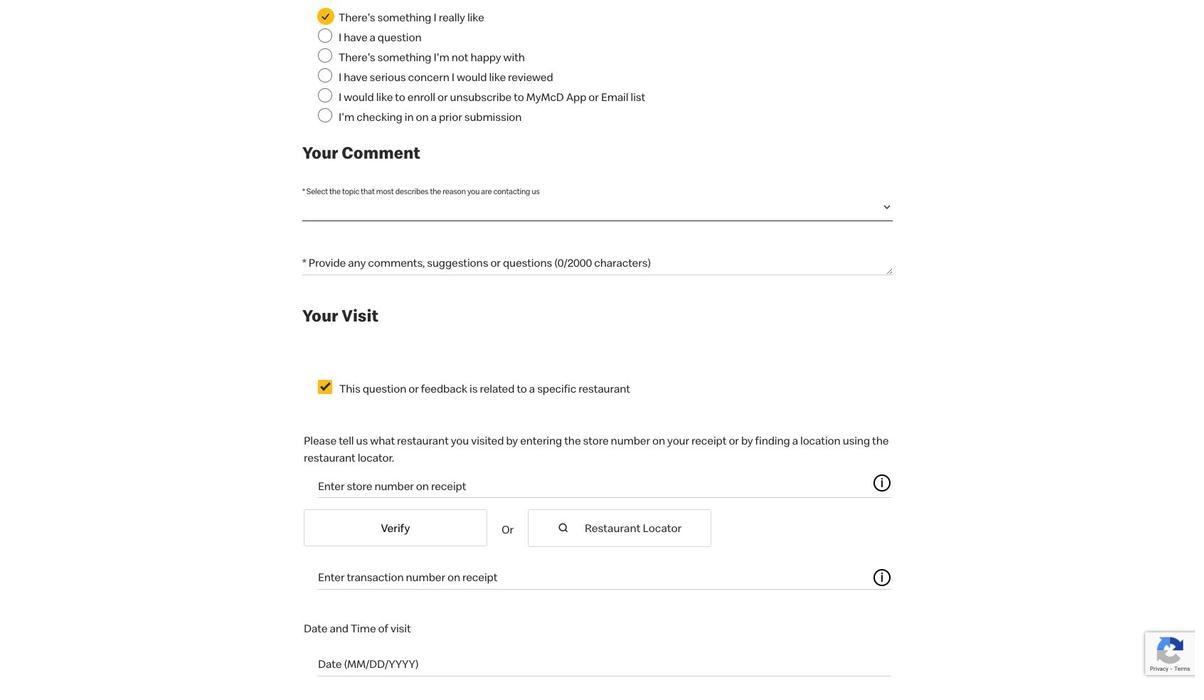 Task type: locate. For each thing, give the bounding box(es) containing it.
tooltip image
[[874, 475, 891, 492]]

tooltip image
[[874, 569, 891, 586]]

search image
[[557, 519, 570, 537]]

None text field
[[302, 250, 893, 275], [318, 474, 892, 498], [302, 250, 893, 275], [318, 474, 892, 498]]

None text field
[[318, 565, 892, 589], [318, 652, 892, 676], [318, 565, 892, 589], [318, 652, 892, 676]]



Task type: vqa. For each thing, say whether or not it's contained in the screenshot.
Search image
yes



